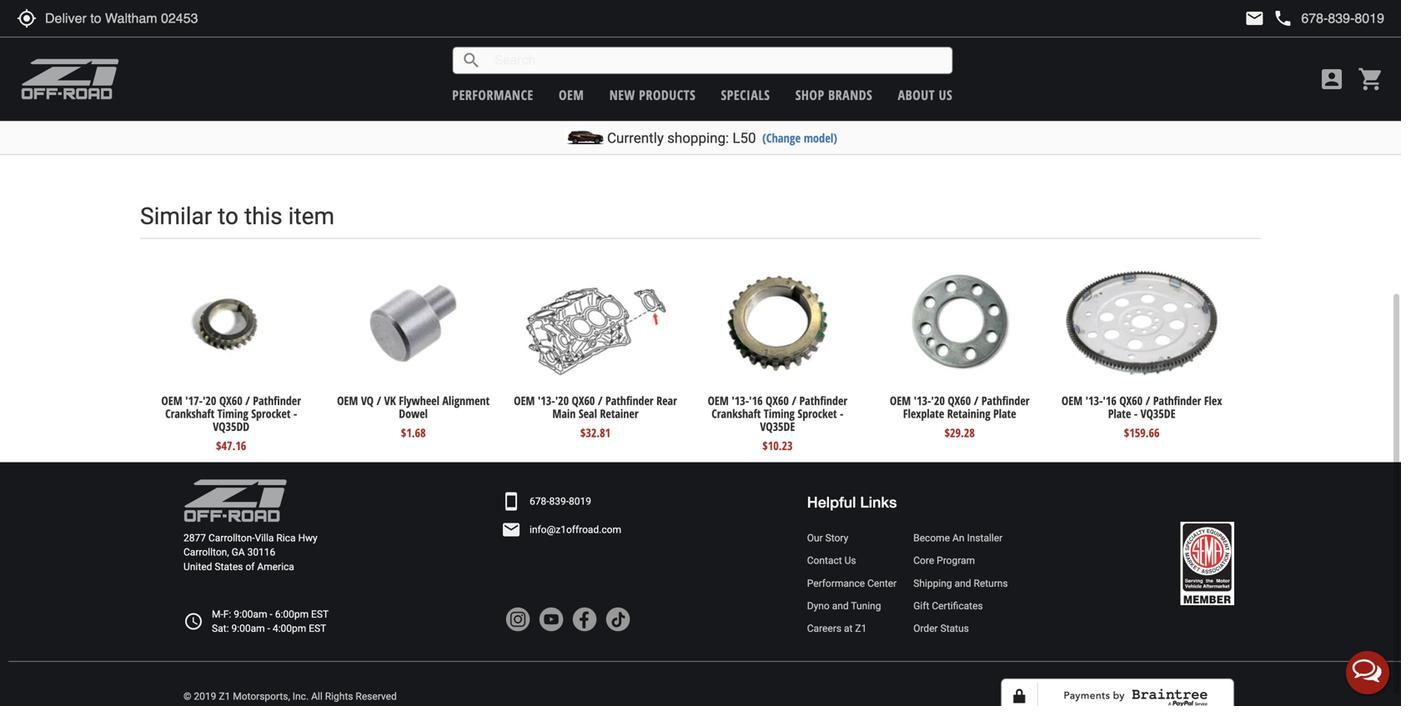 Task type: locate. For each thing, give the bounding box(es) containing it.
to for cart
[[1261, 3, 1274, 23]]

qx60 for $159.66
[[1120, 393, 1143, 409]]

3 qx60 from the left
[[766, 393, 789, 409]]

0 horizontal spatial sprocket
[[251, 406, 291, 422]]

performance link
[[452, 86, 534, 104]]

links
[[860, 493, 897, 511]]

plate up $159.66 at bottom right
[[1109, 406, 1132, 422]]

qx60 for $32.81
[[572, 393, 595, 409]]

contact us link
[[807, 554, 897, 568]]

timing inside oem '17-'20 qx60 / pathfinder crankshaft timing sprocket - vq35dd $47.16
[[217, 406, 248, 422]]

©
[[184, 691, 191, 703]]

- right vq35dd
[[294, 406, 297, 422]]

instagram link image
[[506, 607, 531, 632]]

specials
[[721, 86, 770, 104]]

pathfinder inside oem '13-'20 qx60 / pathfinder flexplate retaining plate $29.28
[[982, 393, 1030, 409]]

/ inside 'oem vq / vk flywheel alignment dowel $1.68'
[[377, 393, 381, 409]]

'13- inside "oem '13-'20 qx60 / pathfinder rear main seal retainer $32.81"
[[538, 393, 555, 409]]

pathfinder for oem '13-'20 qx60 / pathfinder rear main seal retainer $32.81
[[606, 393, 654, 409]]

hwy
[[298, 533, 318, 544]]

qx60 inside oem '17-'20 qx60 / pathfinder crankshaft timing sprocket - vq35dd $47.16
[[219, 393, 243, 409]]

qx60 inside oem '13-'20 qx60 / pathfinder flexplate retaining plate $29.28
[[948, 393, 971, 409]]

'20 left seal
[[555, 393, 569, 409]]

1 '13- from the left
[[538, 393, 555, 409]]

us right about
[[939, 86, 953, 104]]

pathfinder inside oem '13-'16 qx60 / pathfinder crankshaft timing sprocket - vq35de $10.23
[[800, 393, 848, 409]]

z1 right at
[[855, 623, 867, 635]]

reserved
[[356, 691, 397, 703]]

'16 inside oem '13-'16 qx60 / pathfinder crankshaft timing sprocket - vq35de $10.23
[[749, 393, 763, 409]]

qx60 inside oem '13-'16 qx60 / pathfinder crankshaft timing sprocket - vq35de $10.23
[[766, 393, 789, 409]]

3 / from the left
[[598, 393, 603, 409]]

shipping
[[914, 578, 952, 590]]

/ left vk
[[377, 393, 381, 409]]

9:00am right sat:
[[231, 623, 265, 635]]

'13- inside oem '13-'16 qx60 / pathfinder crankshaft timing sprocket - vq35de $10.23
[[732, 393, 749, 409]]

our story link
[[807, 532, 897, 546]]

1 sprocket from the left
[[251, 406, 291, 422]]

'20 left the retaining
[[932, 393, 945, 409]]

helpful links
[[807, 493, 897, 511]]

pathfinder for oem '13-'16 qx60 / pathfinder crankshaft timing sprocket - vq35de $10.23
[[800, 393, 848, 409]]

and inside "shipping and returns" link
[[955, 578, 972, 590]]

and right dyno
[[832, 601, 849, 612]]

2 plate from the left
[[1109, 406, 1132, 422]]

oem for oem '13-'16 qx60 / pathfinder flex plate - vq35de $159.66
[[1062, 393, 1083, 409]]

pathfinder inside oem '17-'20 qx60 / pathfinder crankshaft timing sprocket - vq35dd $47.16
[[253, 393, 301, 409]]

this
[[244, 203, 283, 230]]

0 horizontal spatial z1
[[219, 691, 230, 703]]

plate
[[994, 406, 1017, 422], [1109, 406, 1132, 422]]

carrollton,
[[184, 547, 229, 559]]

1 timing from the left
[[217, 406, 248, 422]]

4 '13- from the left
[[1086, 393, 1103, 409]]

vq35de
[[1141, 406, 1176, 422], [760, 419, 795, 435]]

0 vertical spatial us
[[939, 86, 953, 104]]

specials link
[[721, 86, 770, 104]]

qx60 inside oem '13-'16 qx60 / pathfinder flex plate - vq35de $159.66
[[1120, 393, 1143, 409]]

us down our story link
[[845, 555, 856, 567]]

2 sprocket from the left
[[798, 406, 837, 422]]

/ up vq35dd
[[245, 393, 250, 409]]

'13- for main
[[538, 393, 555, 409]]

8019
[[569, 496, 591, 508]]

0 vertical spatial to
[[1261, 3, 1274, 23]]

oem inside oem '13-'20 qx60 / pathfinder flexplate retaining plate $29.28
[[890, 393, 911, 409]]

qx60 for $10.23
[[766, 393, 789, 409]]

est right "4:00pm"
[[309, 623, 326, 635]]

1 crankshaft from the left
[[165, 406, 215, 422]]

to
[[1261, 3, 1274, 23], [218, 203, 239, 230]]

tiktok link image
[[606, 607, 631, 632]]

rica
[[276, 533, 296, 544]]

pathfinder inside "oem '13-'20 qx60 / pathfinder rear main seal retainer $32.81"
[[606, 393, 654, 409]]

- for access_time m-f: 9:00am - 6:00pm est sat: 9:00am - 4:00pm est
[[267, 623, 270, 635]]

4 / from the left
[[792, 393, 797, 409]]

/ right seal
[[598, 393, 603, 409]]

- inside oem '13-'16 qx60 / pathfinder flex plate - vq35de $159.66
[[1134, 406, 1138, 422]]

crankshaft for '17-
[[165, 406, 215, 422]]

2 '13- from the left
[[732, 393, 749, 409]]

1 vertical spatial est
[[309, 623, 326, 635]]

'20
[[203, 393, 216, 409], [555, 393, 569, 409], [932, 393, 945, 409]]

crankshaft
[[165, 406, 215, 422], [712, 406, 761, 422]]

vq35de up the $10.23
[[760, 419, 795, 435]]

plate inside oem '13-'20 qx60 / pathfinder flexplate retaining plate $29.28
[[994, 406, 1017, 422]]

'20 for main
[[555, 393, 569, 409]]

2 pathfinder from the left
[[606, 393, 654, 409]]

plate right the retaining
[[994, 406, 1017, 422]]

1 horizontal spatial '20
[[555, 393, 569, 409]]

us
[[939, 86, 953, 104], [845, 555, 856, 567]]

similar to this item
[[140, 203, 335, 230]]

2 qx60 from the left
[[572, 393, 595, 409]]

- inside oem '17-'20 qx60 / pathfinder crankshaft timing sprocket - vq35dd $47.16
[[294, 406, 297, 422]]

'16 for plate
[[1103, 393, 1117, 409]]

'16 inside oem '13-'16 qx60 / pathfinder flex plate - vq35de $159.66
[[1103, 393, 1117, 409]]

performance center link
[[807, 577, 897, 591]]

rear
[[657, 393, 677, 409]]

new products link
[[610, 86, 696, 104]]

z1 inside 'link'
[[855, 623, 867, 635]]

sprocket inside oem '17-'20 qx60 / pathfinder crankshaft timing sprocket - vq35dd $47.16
[[251, 406, 291, 422]]

retainer
[[600, 406, 639, 422]]

core program
[[914, 555, 975, 567]]

6 / from the left
[[1146, 393, 1151, 409]]

0 horizontal spatial '20
[[203, 393, 216, 409]]

shop brands link
[[796, 86, 873, 104]]

carrollton-
[[209, 533, 255, 544]]

status
[[941, 623, 969, 635]]

new products
[[610, 86, 696, 104]]

0 horizontal spatial timing
[[217, 406, 248, 422]]

of
[[246, 561, 255, 573]]

5 qx60 from the left
[[1120, 393, 1143, 409]]

1 horizontal spatial timing
[[764, 406, 795, 422]]

qx60 up vq35dd
[[219, 393, 243, 409]]

1 plate from the left
[[994, 406, 1017, 422]]

sprocket
[[251, 406, 291, 422], [798, 406, 837, 422]]

0 vertical spatial z1
[[855, 623, 867, 635]]

'20 inside oem '17-'20 qx60 / pathfinder crankshaft timing sprocket - vq35dd $47.16
[[203, 393, 216, 409]]

dyno and tuning
[[807, 601, 881, 612]]

1 horizontal spatial plate
[[1109, 406, 1132, 422]]

oem for oem vq / vk flywheel alignment dowel $1.68
[[337, 393, 358, 409]]

m-
[[212, 609, 223, 621]]

0 horizontal spatial to
[[218, 203, 239, 230]]

our story
[[807, 533, 849, 544]]

1 qx60 from the left
[[219, 393, 243, 409]]

oem for oem
[[559, 86, 584, 104]]

vq35de up $159.66 at bottom right
[[1141, 406, 1176, 422]]

performance
[[452, 86, 534, 104]]

1 horizontal spatial to
[[1261, 3, 1274, 23]]

1 horizontal spatial crankshaft
[[712, 406, 761, 422]]

'17-
[[185, 393, 203, 409]]

flex
[[1205, 393, 1223, 409]]

shipping and returns
[[914, 578, 1008, 590]]

0 horizontal spatial plate
[[994, 406, 1017, 422]]

sprocket inside oem '13-'16 qx60 / pathfinder crankshaft timing sprocket - vq35de $10.23
[[798, 406, 837, 422]]

/ up the $10.23
[[792, 393, 797, 409]]

- left "4:00pm"
[[267, 623, 270, 635]]

(change
[[763, 130, 801, 146]]

'13- inside oem '13-'16 qx60 / pathfinder flex plate - vq35de $159.66
[[1086, 393, 1103, 409]]

core program link
[[914, 554, 1008, 568]]

0 vertical spatial and
[[955, 578, 972, 590]]

5 pathfinder from the left
[[1154, 393, 1202, 409]]

plate inside oem '13-'16 qx60 / pathfinder flex plate - vq35de $159.66
[[1109, 406, 1132, 422]]

and down core program link
[[955, 578, 972, 590]]

1 vertical spatial and
[[832, 601, 849, 612]]

2 crankshaft from the left
[[712, 406, 761, 422]]

- inside oem '13-'16 qx60 / pathfinder crankshaft timing sprocket - vq35de $10.23
[[840, 406, 844, 422]]

qx60 for $29.28
[[948, 393, 971, 409]]

1 '20 from the left
[[203, 393, 216, 409]]

Search search field
[[482, 48, 952, 73]]

oem inside oem '13-'16 qx60 / pathfinder crankshaft timing sprocket - vq35de $10.23
[[708, 393, 729, 409]]

/ inside oem '13-'16 qx60 / pathfinder crankshaft timing sprocket - vq35de $10.23
[[792, 393, 797, 409]]

timing up $47.16
[[217, 406, 248, 422]]

/ up "$29.28"
[[974, 393, 979, 409]]

0 horizontal spatial and
[[832, 601, 849, 612]]

alignment
[[443, 393, 490, 409]]

installer
[[967, 533, 1003, 544]]

3 '20 from the left
[[932, 393, 945, 409]]

2 '16 from the left
[[1103, 393, 1117, 409]]

2 horizontal spatial '20
[[932, 393, 945, 409]]

0 horizontal spatial us
[[845, 555, 856, 567]]

access_time m-f: 9:00am - 6:00pm est sat: 9:00am - 4:00pm est
[[184, 609, 329, 635]]

oem inside "oem '13-'20 qx60 / pathfinder rear main seal retainer $32.81"
[[514, 393, 535, 409]]

3 '13- from the left
[[914, 393, 932, 409]]

/ inside oem '13-'20 qx60 / pathfinder flexplate retaining plate $29.28
[[974, 393, 979, 409]]

qx60 inside "oem '13-'20 qx60 / pathfinder rear main seal retainer $32.81"
[[572, 393, 595, 409]]

0 horizontal spatial crankshaft
[[165, 406, 215, 422]]

flywheel
[[399, 393, 440, 409]]

crankshaft inside oem '17-'20 qx60 / pathfinder crankshaft timing sprocket - vq35dd $47.16
[[165, 406, 215, 422]]

my_location
[[17, 8, 37, 28]]

cart
[[1277, 3, 1301, 23]]

oem inside oem '13-'16 qx60 / pathfinder flex plate - vq35de $159.66
[[1062, 393, 1083, 409]]

- up $159.66 at bottom right
[[1134, 406, 1138, 422]]

qx60 up "$29.28"
[[948, 393, 971, 409]]

$29.28
[[945, 425, 975, 441]]

gift
[[914, 601, 930, 612]]

3 pathfinder from the left
[[800, 393, 848, 409]]

/ inside "oem '13-'20 qx60 / pathfinder rear main seal retainer $32.81"
[[598, 393, 603, 409]]

4 pathfinder from the left
[[982, 393, 1030, 409]]

qx60 up the $10.23
[[766, 393, 789, 409]]

oem inside oem '17-'20 qx60 / pathfinder crankshaft timing sprocket - vq35dd $47.16
[[161, 393, 182, 409]]

timing up the $10.23
[[764, 406, 795, 422]]

careers at z1 link
[[807, 622, 897, 636]]

and inside "dyno and tuning" link
[[832, 601, 849, 612]]

united
[[184, 561, 212, 573]]

oem for oem '13-'20 qx60 / pathfinder flexplate retaining plate $29.28
[[890, 393, 911, 409]]

2019
[[194, 691, 216, 703]]

1 vertical spatial to
[[218, 203, 239, 230]]

shopping_cart link
[[1354, 66, 1385, 93]]

1 horizontal spatial and
[[955, 578, 972, 590]]

- left flexplate
[[840, 406, 844, 422]]

'13- inside oem '13-'20 qx60 / pathfinder flexplate retaining plate $29.28
[[914, 393, 932, 409]]

4 qx60 from the left
[[948, 393, 971, 409]]

1 / from the left
[[245, 393, 250, 409]]

4:00pm
[[273, 623, 306, 635]]

9:00am right f:
[[234, 609, 267, 621]]

program
[[937, 555, 975, 567]]

1 horizontal spatial vq35de
[[1141, 406, 1176, 422]]

oem link
[[559, 86, 584, 104]]

vk
[[384, 393, 396, 409]]

1 pathfinder from the left
[[253, 393, 301, 409]]

crankshaft inside oem '13-'16 qx60 / pathfinder crankshaft timing sprocket - vq35de $10.23
[[712, 406, 761, 422]]

0 horizontal spatial vq35de
[[760, 419, 795, 435]]

9:00am
[[234, 609, 267, 621], [231, 623, 265, 635]]

dowel
[[399, 406, 428, 422]]

/ for oem '13-'16 qx60 / pathfinder crankshaft timing sprocket - vq35de
[[792, 393, 797, 409]]

1 horizontal spatial z1
[[855, 623, 867, 635]]

to for this
[[218, 203, 239, 230]]

'13-
[[538, 393, 555, 409], [732, 393, 749, 409], [914, 393, 932, 409], [1086, 393, 1103, 409]]

qx60
[[219, 393, 243, 409], [572, 393, 595, 409], [766, 393, 789, 409], [948, 393, 971, 409], [1120, 393, 1143, 409]]

2 '20 from the left
[[555, 393, 569, 409]]

timing for vq35de
[[764, 406, 795, 422]]

est right the 6:00pm
[[311, 609, 329, 621]]

'20 inside oem '13-'20 qx60 / pathfinder flexplate retaining plate $29.28
[[932, 393, 945, 409]]

0 horizontal spatial '16
[[749, 393, 763, 409]]

1 vertical spatial us
[[845, 555, 856, 567]]

z1
[[855, 623, 867, 635], [219, 691, 230, 703]]

/ for oem '13-'16 qx60 / pathfinder flex plate - vq35de
[[1146, 393, 1151, 409]]

seal
[[579, 406, 597, 422]]

z1 right 2019
[[219, 691, 230, 703]]

similar
[[140, 203, 212, 230]]

1 vertical spatial z1
[[219, 691, 230, 703]]

1 horizontal spatial sprocket
[[798, 406, 837, 422]]

qx60 up $32.81
[[572, 393, 595, 409]]

/ inside oem '17-'20 qx60 / pathfinder crankshaft timing sprocket - vq35dd $47.16
[[245, 393, 250, 409]]

1 '16 from the left
[[749, 393, 763, 409]]

1 horizontal spatial '16
[[1103, 393, 1117, 409]]

flexplate
[[903, 406, 945, 422]]

'13- for retaining
[[914, 393, 932, 409]]

'20 up vq35dd
[[203, 393, 216, 409]]

1 horizontal spatial us
[[939, 86, 953, 104]]

timing inside oem '13-'16 qx60 / pathfinder crankshaft timing sprocket - vq35de $10.23
[[764, 406, 795, 422]]

crankshaft for '13-
[[712, 406, 761, 422]]

qx60 up $159.66 at bottom right
[[1120, 393, 1143, 409]]

helpful
[[807, 493, 856, 511]]

/ up $159.66 at bottom right
[[1146, 393, 1151, 409]]

oem inside 'oem vq / vk flywheel alignment dowel $1.68'
[[337, 393, 358, 409]]

2 / from the left
[[377, 393, 381, 409]]

'20 inside "oem '13-'20 qx60 / pathfinder rear main seal retainer $32.81"
[[555, 393, 569, 409]]

pathfinder inside oem '13-'16 qx60 / pathfinder flex plate - vq35de $159.66
[[1154, 393, 1202, 409]]

brands
[[828, 86, 873, 104]]

/ inside oem '13-'16 qx60 / pathfinder flex plate - vq35de $159.66
[[1146, 393, 1151, 409]]

2 timing from the left
[[764, 406, 795, 422]]

about us
[[898, 86, 953, 104]]

dyno
[[807, 601, 830, 612]]

timing for vq35dd
[[217, 406, 248, 422]]

5 / from the left
[[974, 393, 979, 409]]



Task type: vqa. For each thing, say whether or not it's contained in the screenshot.
started
no



Task type: describe. For each thing, give the bounding box(es) containing it.
pathfinder for oem '13-'16 qx60 / pathfinder flex plate - vq35de $159.66
[[1154, 393, 1202, 409]]

678-
[[530, 496, 549, 508]]

sprocket for vq35dd
[[251, 406, 291, 422]]

vq35dd
[[213, 419, 250, 435]]

z1 company logo image
[[184, 479, 288, 523]]

oem for oem '13-'20 qx60 / pathfinder rear main seal retainer $32.81
[[514, 393, 535, 409]]

vq
[[361, 393, 374, 409]]

center
[[868, 578, 897, 590]]

'20 for timing
[[203, 393, 216, 409]]

pathfinder for oem '17-'20 qx60 / pathfinder crankshaft timing sprocket - vq35dd $47.16
[[253, 393, 301, 409]]

sprocket for vq35de
[[798, 406, 837, 422]]

order status
[[914, 623, 969, 635]]

certificates
[[932, 601, 983, 612]]

become an installer
[[914, 533, 1003, 544]]

oem for oem '13-'16 qx60 / pathfinder crankshaft timing sprocket - vq35de $10.23
[[708, 393, 729, 409]]

youtube link image
[[539, 607, 564, 632]]

678-839-8019 link
[[530, 495, 591, 509]]

oem '13-'16 qx60 / pathfinder crankshaft timing sprocket - vq35de $10.23
[[708, 393, 848, 454]]

sat:
[[212, 623, 229, 635]]

- for oem '13-'16 qx60 / pathfinder crankshaft timing sprocket - vq35de $10.23
[[840, 406, 844, 422]]

item
[[288, 203, 335, 230]]

/ for oem '17-'20 qx60 / pathfinder crankshaft timing sprocket - vq35dd
[[245, 393, 250, 409]]

email info@z1offroad.com
[[501, 520, 622, 540]]

$32.81
[[581, 425, 611, 441]]

returns
[[974, 578, 1008, 590]]

main
[[553, 406, 576, 422]]

us for contact us
[[845, 555, 856, 567]]

about
[[898, 86, 935, 104]]

mail
[[1245, 8, 1265, 28]]

rights
[[325, 691, 353, 703]]

'13- for plate
[[1086, 393, 1103, 409]]

30116
[[247, 547, 276, 559]]

'13- for timing
[[732, 393, 749, 409]]

gift certificates link
[[914, 599, 1008, 614]]

careers
[[807, 623, 842, 635]]

l50
[[733, 130, 756, 146]]

z1 motorsports logo image
[[21, 58, 120, 100]]

0 vertical spatial 9:00am
[[234, 609, 267, 621]]

phone link
[[1273, 8, 1385, 28]]

2877 carrollton-villa rica hwy carrollton, ga 30116 united states of america
[[184, 533, 318, 573]]

core
[[914, 555, 935, 567]]

qx60 for $47.16
[[219, 393, 243, 409]]

at
[[844, 623, 853, 635]]

our
[[807, 533, 823, 544]]

contact us
[[807, 555, 856, 567]]

f:
[[223, 609, 231, 621]]

vq35de inside oem '13-'16 qx60 / pathfinder flex plate - vq35de $159.66
[[1141, 406, 1176, 422]]

z1 for 2019
[[219, 691, 230, 703]]

smartphone 678-839-8019
[[501, 492, 591, 512]]

shop
[[796, 86, 825, 104]]

1 vertical spatial 9:00am
[[231, 623, 265, 635]]

dyno and tuning link
[[807, 599, 897, 614]]

search
[[462, 50, 482, 70]]

add
[[1235, 3, 1258, 23]]

become
[[914, 533, 950, 544]]

an
[[953, 533, 965, 544]]

motorsports,
[[233, 691, 290, 703]]

$47.16
[[216, 438, 246, 454]]

add to cart
[[1235, 3, 1301, 23]]

mail link
[[1245, 8, 1265, 28]]

retaining
[[947, 406, 991, 422]]

facebook link image
[[572, 607, 597, 632]]

access_time
[[184, 612, 204, 632]]

'16 for timing
[[749, 393, 763, 409]]

performance
[[807, 578, 865, 590]]

order
[[914, 623, 938, 635]]

email
[[501, 520, 521, 540]]

'20 for retaining
[[932, 393, 945, 409]]

shopping:
[[667, 130, 729, 146]]

currently shopping: l50 (change model)
[[607, 130, 838, 146]]

oem '13-'20 qx60 / pathfinder flexplate retaining plate $29.28
[[890, 393, 1030, 441]]

about us link
[[898, 86, 953, 104]]

(change model) link
[[763, 130, 838, 146]]

shopping_cart
[[1358, 66, 1385, 93]]

new
[[610, 86, 635, 104]]

© 2019 z1 motorsports, inc. all rights reserved
[[184, 691, 397, 703]]

account_box link
[[1315, 66, 1350, 93]]

gift certificates
[[914, 601, 983, 612]]

inc.
[[293, 691, 309, 703]]

careers at z1
[[807, 623, 867, 635]]

vq35de inside oem '13-'16 qx60 / pathfinder crankshaft timing sprocket - vq35de $10.23
[[760, 419, 795, 435]]

and for tuning
[[832, 601, 849, 612]]

tuning
[[851, 601, 881, 612]]

sema member logo image
[[1181, 522, 1235, 606]]

- for oem '17-'20 qx60 / pathfinder crankshaft timing sprocket - vq35dd $47.16
[[294, 406, 297, 422]]

info@z1offroad.com link
[[530, 523, 622, 537]]

info@z1offroad.com
[[530, 524, 622, 536]]

oem for oem '17-'20 qx60 / pathfinder crankshaft timing sprocket - vq35dd $47.16
[[161, 393, 182, 409]]

and for returns
[[955, 578, 972, 590]]

us for about us
[[939, 86, 953, 104]]

account_box
[[1319, 66, 1346, 93]]

0 vertical spatial est
[[311, 609, 329, 621]]

oem '13-'16 qx60 / pathfinder flex plate - vq35de $159.66
[[1062, 393, 1223, 441]]

- left the 6:00pm
[[270, 609, 273, 621]]

shop brands
[[796, 86, 873, 104]]

mail phone
[[1245, 8, 1293, 28]]

oem '17-'20 qx60 / pathfinder crankshaft timing sprocket - vq35dd $47.16
[[161, 393, 301, 454]]

order status link
[[914, 622, 1008, 636]]

6:00pm
[[275, 609, 309, 621]]

/ for oem '13-'20 qx60 / pathfinder rear main seal retainer
[[598, 393, 603, 409]]

z1 for at
[[855, 623, 867, 635]]

all
[[311, 691, 323, 703]]

$10.23
[[763, 438, 793, 454]]

/ for oem '13-'20 qx60 / pathfinder flexplate retaining plate
[[974, 393, 979, 409]]

$159.66
[[1124, 425, 1160, 441]]

pathfinder for oem '13-'20 qx60 / pathfinder flexplate retaining plate $29.28
[[982, 393, 1030, 409]]



